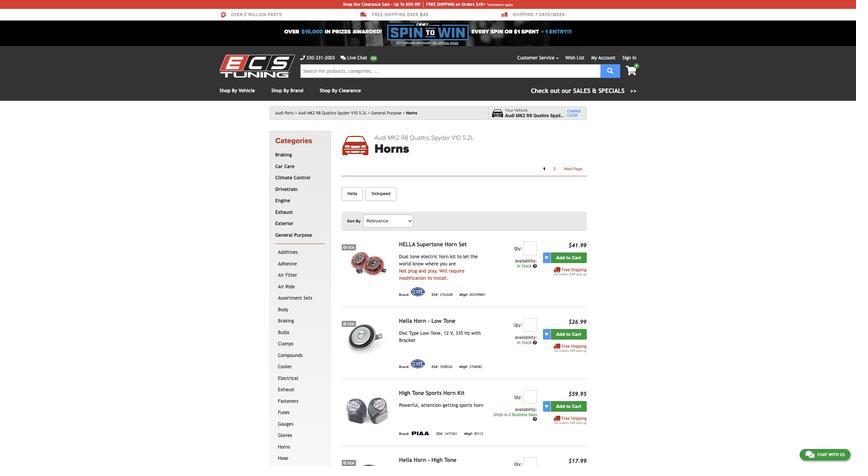 Task type: describe. For each thing, give the bounding box(es) containing it.
engine
[[275, 198, 290, 204]]

shipping
[[385, 12, 406, 18]]

with inside chat with us link
[[829, 453, 839, 458]]

bulbs link
[[277, 327, 324, 339]]

by for clearance
[[332, 88, 338, 93]]

to for hella supertone horn set
[[567, 255, 571, 261]]

0 vertical spatial es#:
[[432, 293, 439, 297]]

Search text field
[[300, 64, 601, 78]]

sort
[[347, 219, 355, 224]]

up for $26.99
[[583, 349, 587, 353]]

to
[[400, 2, 405, 7]]

every
[[472, 28, 489, 35]]

add to cart button for $41.99
[[551, 253, 587, 263]]

0 vertical spatial exhaust link
[[274, 207, 324, 218]]

0 vertical spatial braking link
[[274, 150, 324, 161]]

audi mk2 r8 quattro spyder v10 5.2l link
[[298, 111, 370, 116]]

world
[[399, 261, 411, 267]]

hose link
[[277, 453, 324, 465]]

add to cart button for $59.95
[[551, 401, 587, 412]]

horn inside dual tone electric horn kit to let the world know where you are not plug and play. will require modification to install.
[[439, 254, 449, 259]]

purchase
[[402, 42, 416, 45]]

2763608
[[440, 293, 453, 297]]

free shipping on orders $49 and up for $59.95
[[555, 416, 587, 425]]

audi parts link
[[275, 111, 297, 116]]

5.2l for audi mk2 r8 quattro spyder v10 5.2l horns
[[463, 134, 474, 142]]

attention-
[[421, 403, 443, 408]]

on for $26.99
[[555, 349, 559, 353]]

care
[[284, 164, 295, 169]]

question circle image for $41.99
[[533, 264, 537, 268]]

0 vertical spatial braking
[[275, 152, 292, 158]]

v10 for audi mk2 r8 quattro spyder v10 5.2l horns
[[452, 134, 461, 142]]

in stock for $41.99
[[517, 264, 533, 269]]

003399801
[[470, 293, 486, 297]]

every spin or $1 spent = 1 entry!!!
[[472, 28, 572, 35]]

purpose inside category navigation element
[[294, 232, 312, 238]]

$26.99
[[569, 319, 587, 325]]

car care
[[275, 164, 295, 169]]

dual tone electric horn kit to let the world know where you are not plug and play. will require modification to install.
[[399, 254, 478, 281]]

v10 for audi mk2 r8 quattro spyder v10 5.2l
[[351, 111, 358, 116]]

ecs tuning image
[[220, 55, 295, 78]]

es#3508526 - 2768082 - hella horn - low tone - disc type low-tone, 12 v, 335 hz with bracket - hella - audi bmw volkswagen mercedes benz mini image
[[342, 318, 394, 357]]

free for hella horn - low tone
[[562, 344, 570, 349]]

climate control link
[[274, 172, 324, 184]]

es#: for tone
[[432, 365, 439, 369]]

comments image
[[806, 451, 815, 459]]

r8 inside your vehicle audi mk2 r8 quattro spyder v10 5.2l
[[527, 113, 533, 118]]

r8 for audi mk2 r8 quattro spyder v10 5.2l horns
[[402, 134, 409, 142]]

shopping cart image
[[626, 66, 637, 76]]

cooler
[[278, 364, 292, 370]]

spent
[[522, 28, 539, 35]]

hella - corporate logo image for supertone
[[411, 288, 425, 296]]

add to cart button for $26.99
[[551, 329, 587, 340]]

shipping left 7
[[513, 12, 534, 18]]

1 vertical spatial in
[[505, 413, 508, 417]]

- for hella horn - high tone
[[428, 457, 430, 464]]

add for $41.99
[[557, 255, 565, 261]]

rules
[[451, 42, 459, 45]]

necessary.
[[417, 42, 432, 45]]

1 vertical spatial exhaust link
[[277, 384, 324, 396]]

exterior
[[275, 221, 294, 226]]

1 inside paginated product list navigation 'navigation'
[[544, 166, 546, 171]]

horns inside audi mk2 r8 quattro spyder v10 5.2l horns
[[375, 142, 409, 156]]

brand: for kit
[[399, 432, 410, 436]]

gloves
[[278, 433, 292, 439]]

by right sort
[[356, 219, 361, 224]]

mfg#: 85112
[[465, 432, 484, 436]]

and for $59.95
[[577, 421, 582, 425]]

$17.99
[[569, 458, 587, 465]]

audi mk2 r8 quattro spyder v10 5.2l
[[298, 111, 367, 116]]

with inside disc type low-tone, 12 v, 335 hz with bracket
[[472, 331, 481, 336]]

audi for audi mk2 r8 quattro spyder v10 5.2l
[[298, 111, 306, 116]]

clearance for our
[[362, 2, 381, 7]]

1 horizontal spatial horn
[[474, 403, 484, 408]]

r8 for audi mk2 r8 quattro spyder v10 5.2l
[[316, 111, 321, 116]]

wish list
[[566, 55, 585, 61]]

air filter link
[[277, 270, 324, 281]]

horn down the piaa - corporate logo
[[414, 457, 426, 464]]

million
[[248, 12, 267, 18]]

see official rules link
[[433, 41, 459, 45]]

set
[[459, 241, 467, 248]]

horn up low-
[[414, 318, 426, 324]]

comments image
[[341, 55, 346, 60]]

chat inside chat with us link
[[818, 453, 828, 458]]

1 vertical spatial braking link
[[277, 316, 324, 327]]

low
[[432, 318, 442, 324]]

$49 for $59.95
[[570, 421, 576, 425]]

hella - corporate logo image for horn
[[411, 360, 425, 369]]

1 horizontal spatial general purpose link
[[372, 111, 405, 116]]

free shipping over $49 link
[[361, 12, 429, 18]]

brand: for tone
[[399, 365, 410, 369]]

1 horizontal spatial high
[[432, 457, 443, 464]]

general purpose for the left general purpose link
[[275, 232, 312, 238]]

gloves link
[[277, 430, 324, 442]]

0 vertical spatial in
[[633, 55, 637, 61]]

add for $59.95
[[557, 404, 565, 410]]

shop for shop by vehicle
[[220, 88, 231, 93]]

.
[[459, 42, 459, 45]]

sickspeed link
[[366, 187, 397, 201]]

clear link
[[568, 113, 581, 117]]

next
[[564, 166, 573, 171]]

shop by clearance
[[320, 88, 361, 93]]

hz
[[465, 331, 470, 336]]

and for $41.99
[[577, 272, 582, 276]]

es#: for kit
[[437, 432, 444, 436]]

orders for $41.99
[[560, 272, 569, 276]]

5.2l inside your vehicle audi mk2 r8 quattro spyder v10 5.2l
[[576, 113, 585, 118]]

wish
[[566, 55, 576, 61]]

over 2 million parts link
[[220, 12, 282, 18]]

qty: for $41.99
[[514, 246, 522, 251]]

supertone
[[417, 241, 443, 248]]

require
[[449, 268, 465, 274]]

business
[[513, 413, 528, 417]]

audi mk2 r8 quattro spyder v10 5.2l horns
[[375, 134, 474, 156]]

shipping 7 days/week
[[513, 12, 566, 18]]

$49 right over
[[420, 12, 429, 18]]

hella supertone horn set link
[[399, 241, 467, 248]]

horns inside general purpose subcategories element
[[278, 445, 290, 450]]

air for air ride
[[278, 284, 284, 290]]

search image
[[608, 68, 614, 74]]

*exclusions
[[487, 3, 504, 6]]

spyder inside your vehicle audi mk2 r8 quattro spyder v10 5.2l
[[551, 113, 565, 118]]

disc type low-tone, 12 v, 335 hz with bracket
[[399, 331, 481, 343]]

and inside dual tone electric horn kit to let the world know where you are not plug and play. will require modification to install.
[[419, 268, 427, 274]]

compounds link
[[277, 350, 324, 362]]

mfg#: for kit
[[465, 432, 473, 436]]

category navigation element
[[270, 131, 331, 466]]

braking inside general purpose subcategories element
[[278, 318, 294, 324]]

shop by vehicle
[[220, 88, 255, 93]]

free shipping over $49
[[372, 12, 429, 18]]

up for $59.95
[[583, 421, 587, 425]]

paginated product list navigation navigation
[[375, 164, 587, 173]]

up for $41.99
[[583, 272, 587, 276]]

in stock for $26.99
[[517, 341, 533, 345]]

adhesive
[[278, 261, 297, 267]]

shop for shop by clearance
[[320, 88, 331, 93]]

list
[[577, 55, 585, 61]]

plug
[[408, 268, 417, 274]]

ship
[[437, 2, 446, 7]]

sales & specials
[[574, 87, 625, 94]]

5.2l for audi mk2 r8 quattro spyder v10 5.2l
[[359, 111, 367, 116]]

the
[[471, 254, 478, 259]]

spyder for audi mk2 r8 quattro spyder v10 5.2l
[[338, 111, 350, 116]]

1 horizontal spatial purpose
[[387, 111, 402, 116]]

shipping for $26.99
[[572, 344, 587, 349]]

shipping for $41.99
[[572, 268, 587, 272]]

330-
[[307, 55, 316, 61]]

high tone sports horn kit link
[[399, 390, 465, 397]]

dual
[[399, 254, 409, 259]]

stock for $41.99
[[522, 264, 532, 269]]

add to cart for $26.99
[[557, 332, 582, 337]]

add to wish list image for $41.99
[[545, 256, 549, 260]]

fasteners link
[[277, 396, 324, 407]]

general for right general purpose link
[[372, 111, 386, 116]]

0 horizontal spatial in
[[325, 28, 331, 35]]

sports
[[426, 390, 442, 397]]

qty: for $26.99
[[514, 323, 522, 328]]

electrical link
[[277, 373, 324, 384]]

$1
[[514, 28, 520, 35]]

live chat
[[347, 55, 368, 61]]

chat with us link
[[800, 449, 851, 461]]

2 inside paginated product list navigation 'navigation'
[[554, 166, 556, 171]]

es#: 2763608
[[432, 293, 453, 297]]

on for $59.95
[[555, 421, 559, 425]]

fuses link
[[277, 407, 324, 419]]

apply
[[505, 3, 513, 6]]

quattro inside your vehicle audi mk2 r8 quattro spyder v10 5.2l
[[534, 113, 549, 118]]

install.
[[434, 276, 449, 281]]

2 vertical spatial 2
[[509, 413, 511, 417]]

customer
[[518, 55, 538, 61]]

2 link
[[550, 164, 560, 173]]

shipping for $59.95
[[572, 416, 587, 421]]

audi parts
[[275, 111, 294, 116]]



Task type: locate. For each thing, give the bounding box(es) containing it.
free shipping on orders $49 and up for $26.99
[[555, 344, 587, 353]]

- left low
[[428, 318, 430, 324]]

0 vertical spatial orders
[[560, 272, 569, 276]]

2 vertical spatial es#:
[[437, 432, 444, 436]]

1 horizontal spatial 2
[[509, 413, 511, 417]]

over for over 2 million parts
[[231, 12, 243, 18]]

chat right live
[[358, 55, 368, 61]]

2 horizontal spatial 5.2l
[[576, 113, 585, 118]]

2 left 'million'
[[244, 12, 247, 18]]

2 add to cart button from the top
[[551, 329, 587, 340]]

exhaust up exterior
[[275, 210, 293, 215]]

high down es#: 3477421
[[432, 457, 443, 464]]

free shipping on orders $49 and up down "$59.95"
[[555, 416, 587, 425]]

shipping 7 days/week link
[[502, 12, 566, 18]]

hella up sort
[[348, 191, 357, 196]]

piaa - corporate logo image
[[411, 432, 430, 436]]

2 add from the top
[[557, 332, 565, 337]]

over left $15,000
[[285, 28, 299, 35]]

0 horizontal spatial quattro
[[322, 111, 336, 116]]

1 horizontal spatial mk2
[[388, 134, 400, 142]]

my
[[592, 55, 598, 61]]

0 vertical spatial clearance
[[362, 2, 381, 7]]

1 orders from the top
[[560, 272, 569, 276]]

2 horizontal spatial mk2
[[516, 113, 526, 118]]

audi for audi parts
[[275, 111, 284, 116]]

ecs tuning 'spin to win' contest logo image
[[388, 23, 469, 40]]

1 left 2 link
[[544, 166, 546, 171]]

2 horizontal spatial 2
[[554, 166, 556, 171]]

1 horizontal spatial in
[[505, 413, 508, 417]]

3508526
[[440, 365, 453, 369]]

quattro for audi mk2 r8 quattro spyder v10 5.2l
[[322, 111, 336, 116]]

0 horizontal spatial 5.2l
[[359, 111, 367, 116]]

general inside category navigation element
[[275, 232, 293, 238]]

v,
[[451, 331, 454, 336]]

v10 inside audi mk2 r8 quattro spyder v10 5.2l horns
[[452, 134, 461, 142]]

$49 down $26.99 on the bottom of page
[[570, 349, 576, 353]]

mfg#: 003399801
[[460, 293, 486, 297]]

2 question circle image from the top
[[533, 418, 537, 422]]

shop for shop our clearance sale - up to 80% off
[[343, 2, 353, 7]]

0 vertical spatial 1
[[546, 28, 548, 35]]

over for over $15,000 in prizes
[[285, 28, 299, 35]]

1 up from the top
[[583, 272, 587, 276]]

1 horizontal spatial clearance
[[362, 2, 381, 7]]

up down "$59.95"
[[583, 421, 587, 425]]

general purpose for right general purpose link
[[372, 111, 402, 116]]

0 horizontal spatial vehicle
[[239, 88, 255, 93]]

2 air from the top
[[278, 284, 284, 290]]

horn left set
[[445, 241, 457, 248]]

are
[[449, 261, 456, 267]]

free for hella supertone horn set
[[562, 268, 570, 272]]

free shipping on orders $49 and up down $26.99 on the bottom of page
[[555, 344, 587, 353]]

$49 for $26.99
[[570, 349, 576, 353]]

3 qty: from the top
[[514, 395, 522, 400]]

1 horizontal spatial spyder
[[431, 134, 450, 142]]

braking link up bulbs
[[277, 316, 324, 327]]

3 brand: from the top
[[399, 432, 410, 436]]

0 vertical spatial add
[[557, 255, 565, 261]]

cart for $59.95
[[572, 404, 582, 410]]

1 horizontal spatial general
[[372, 111, 386, 116]]

free
[[372, 12, 384, 18], [562, 268, 570, 272], [562, 344, 570, 349], [562, 416, 570, 421]]

wish list link
[[566, 55, 585, 61]]

3 add from the top
[[557, 404, 565, 410]]

2 vertical spatial brand:
[[399, 432, 410, 436]]

cart for $26.99
[[572, 332, 582, 337]]

mk2 inside your vehicle audi mk2 r8 quattro spyder v10 5.2l
[[516, 113, 526, 118]]

add to cart down $26.99 on the bottom of page
[[557, 332, 582, 337]]

braking link
[[274, 150, 324, 161], [277, 316, 324, 327]]

over
[[407, 12, 419, 18]]

gauges
[[278, 422, 294, 427]]

orders
[[560, 272, 569, 276], [560, 349, 569, 353], [560, 421, 569, 425]]

1 right the =
[[546, 28, 548, 35]]

2 qty: from the top
[[514, 323, 522, 328]]

1 vertical spatial 2
[[554, 166, 556, 171]]

fuses
[[278, 410, 290, 416]]

1 brand: from the top
[[399, 293, 410, 297]]

free down $26.99 on the bottom of page
[[562, 344, 570, 349]]

2 in stock from the top
[[517, 341, 533, 345]]

0 horizontal spatial v10
[[351, 111, 358, 116]]

0 vertical spatial in
[[325, 28, 331, 35]]

shipping down $26.99 on the bottom of page
[[572, 344, 587, 349]]

3 free shipping on orders $49 and up from the top
[[555, 416, 587, 425]]

2 vertical spatial up
[[583, 421, 587, 425]]

1 hella - corporate logo image from the top
[[411, 288, 425, 296]]

1 vertical spatial general
[[275, 232, 293, 238]]

spyder for audi mk2 r8 quattro spyder v10 5.2l horns
[[431, 134, 450, 142]]

brand: down modification
[[399, 293, 410, 297]]

$49 for $41.99
[[570, 272, 576, 276]]

shipping down $41.99
[[572, 268, 587, 272]]

0 vertical spatial horns
[[406, 111, 417, 116]]

2003
[[325, 55, 335, 61]]

1 vertical spatial in
[[517, 264, 521, 269]]

1 vertical spatial braking
[[278, 318, 294, 324]]

2 vertical spatial add to cart
[[557, 404, 582, 410]]

vehicle inside your vehicle audi mk2 r8 quattro spyder v10 5.2l
[[515, 108, 528, 113]]

drivetrain link
[[274, 184, 324, 195]]

audi inside audi mk2 r8 quattro spyder v10 5.2l horns
[[375, 134, 387, 142]]

orders
[[462, 2, 475, 7]]

brand: left the piaa - corporate logo
[[399, 432, 410, 436]]

hella down the piaa - corporate logo
[[399, 457, 412, 464]]

1 add to cart from the top
[[557, 255, 582, 261]]

exhaust link up exterior
[[274, 207, 324, 218]]

1 horizontal spatial 5.2l
[[463, 134, 474, 142]]

add to wish list image
[[545, 333, 549, 336]]

mfg#: left 85112
[[465, 432, 473, 436]]

1 vertical spatial add to cart
[[557, 332, 582, 337]]

0 horizontal spatial purpose
[[294, 232, 312, 238]]

1 vertical spatial add to cart button
[[551, 329, 587, 340]]

braking up bulbs
[[278, 318, 294, 324]]

1 vertical spatial stock
[[522, 341, 532, 345]]

=
[[541, 28, 544, 35]]

3 cart from the top
[[572, 404, 582, 410]]

2 hella - corporate logo image from the top
[[411, 360, 425, 369]]

2 vertical spatial free shipping on orders $49 and up
[[555, 416, 587, 425]]

- left up
[[391, 2, 393, 7]]

horn right sports
[[474, 403, 484, 408]]

- inside shop our clearance sale - up to 80% off link
[[391, 2, 393, 7]]

air left filter
[[278, 273, 284, 278]]

on for $41.99
[[555, 272, 559, 276]]

categories
[[275, 136, 313, 145]]

add to cart for $41.99
[[557, 255, 582, 261]]

2 up from the top
[[583, 349, 587, 353]]

sign
[[623, 55, 632, 61]]

exhaust link up fasteners
[[277, 384, 324, 396]]

0 vertical spatial stock
[[522, 264, 532, 269]]

2 orders from the top
[[560, 349, 569, 353]]

question circle image
[[533, 341, 537, 345]]

2 vertical spatial mfg#:
[[465, 432, 473, 436]]

shipping down "$59.95"
[[572, 416, 587, 421]]

know
[[413, 261, 424, 267]]

5.2l inside audi mk2 r8 quattro spyder v10 5.2l horns
[[463, 134, 474, 142]]

1 vertical spatial tone
[[412, 390, 424, 397]]

3 add to cart button from the top
[[551, 401, 587, 412]]

0 vertical spatial general purpose
[[372, 111, 402, 116]]

bracket
[[399, 338, 416, 343]]

1 vertical spatial in stock
[[517, 341, 533, 345]]

clearance for by
[[339, 88, 361, 93]]

sign in
[[623, 55, 637, 61]]

add to wish list image
[[545, 256, 549, 260], [545, 405, 549, 408]]

qty: for $59.95
[[514, 395, 522, 400]]

1 horizontal spatial with
[[829, 453, 839, 458]]

2 vertical spatial hella
[[399, 457, 412, 464]]

question circle image
[[533, 264, 537, 268], [533, 418, 537, 422]]

free for high tone sports horn kit
[[562, 416, 570, 421]]

1 vertical spatial up
[[583, 349, 587, 353]]

vehicle right your
[[515, 108, 528, 113]]

car
[[275, 164, 283, 169]]

2 vertical spatial -
[[428, 457, 430, 464]]

stock for $26.99
[[522, 341, 532, 345]]

es#2763608 - 003399801 - hella supertone horn set - dual tone electric horn kit to let the world know where you are - hella - audi bmw volkswagen mercedes benz mini porsche image
[[342, 242, 394, 281]]

change link
[[568, 109, 581, 113]]

add to cart button down $26.99 on the bottom of page
[[551, 329, 587, 340]]

phone image
[[300, 55, 305, 60]]

3 up from the top
[[583, 421, 587, 425]]

2 left business
[[509, 413, 511, 417]]

0 horizontal spatial 2
[[244, 12, 247, 18]]

air filter
[[278, 273, 297, 278]]

es#: left 3477421
[[437, 432, 444, 436]]

up
[[583, 272, 587, 276], [583, 349, 587, 353], [583, 421, 587, 425]]

exhaust
[[275, 210, 293, 215], [278, 387, 295, 393]]

1 qty: from the top
[[514, 246, 522, 251]]

hella - corporate logo image
[[411, 288, 425, 296], [411, 360, 425, 369]]

0 vertical spatial add to wish list image
[[545, 256, 549, 260]]

1 vertical spatial cart
[[572, 332, 582, 337]]

- down the piaa - corporate logo
[[428, 457, 430, 464]]

330-331-2003 link
[[300, 54, 335, 62]]

clearance right our
[[362, 2, 381, 7]]

2 horizontal spatial spyder
[[551, 113, 565, 118]]

0 vertical spatial vehicle
[[239, 88, 255, 93]]

ride
[[286, 284, 295, 290]]

1 vertical spatial over
[[285, 28, 299, 35]]

quattro inside audi mk2 r8 quattro spyder v10 5.2l horns
[[410, 134, 430, 142]]

1 horizontal spatial quattro
[[410, 134, 430, 142]]

0 vertical spatial over
[[231, 12, 243, 18]]

0 horizontal spatial general
[[275, 232, 293, 238]]

braking up the car care
[[275, 152, 292, 158]]

account
[[599, 55, 616, 61]]

1 vertical spatial exhaust
[[278, 387, 295, 393]]

spin
[[491, 28, 504, 35]]

and down "$59.95"
[[577, 421, 582, 425]]

0 horizontal spatial r8
[[316, 111, 321, 116]]

orders down $41.99
[[560, 272, 569, 276]]

0 vertical spatial horn
[[439, 254, 449, 259]]

0 vertical spatial chat
[[358, 55, 368, 61]]

hella for hella horn - high tone
[[399, 457, 412, 464]]

general purpose subcategories element
[[275, 244, 325, 466]]

3 add to cart from the top
[[557, 404, 582, 410]]

2 vertical spatial in
[[517, 341, 521, 345]]

with right hz
[[472, 331, 481, 336]]

availability: for $59.95
[[515, 408, 537, 412]]

mk2 for audi mk2 r8 quattro spyder v10 5.2l horns
[[388, 134, 400, 142]]

my account link
[[592, 55, 616, 61]]

or
[[505, 28, 513, 35]]

cart down "$59.95"
[[572, 404, 582, 410]]

customer service
[[518, 55, 555, 61]]

es#: left 2763608
[[432, 293, 439, 297]]

to for hella horn - low tone
[[567, 332, 571, 337]]

horn left kit
[[444, 390, 456, 397]]

0 vertical spatial qty:
[[514, 246, 522, 251]]

general purpose inside category navigation element
[[275, 232, 312, 238]]

exhaust down electrical
[[278, 387, 295, 393]]

tone up powerful,
[[412, 390, 424, 397]]

specials
[[599, 87, 625, 94]]

exhaust inside general purpose subcategories element
[[278, 387, 295, 393]]

vehicle
[[239, 88, 255, 93], [515, 108, 528, 113]]

1 add to cart button from the top
[[551, 253, 587, 263]]

- for hella horn - low tone
[[428, 318, 430, 324]]

add to wish list image for $59.95
[[545, 405, 549, 408]]

orders down $26.99 on the bottom of page
[[560, 349, 569, 353]]

powerful,
[[399, 403, 420, 408]]

2 add to cart from the top
[[557, 332, 582, 337]]

2 vertical spatial tone
[[445, 457, 457, 464]]

2 cart from the top
[[572, 332, 582, 337]]

cart down $26.99 on the bottom of page
[[572, 332, 582, 337]]

audi for audi mk2 r8 quattro spyder v10 5.2l horns
[[375, 134, 387, 142]]

330-331-2003
[[307, 55, 335, 61]]

ships
[[494, 413, 503, 417]]

1 vertical spatial air
[[278, 284, 284, 290]]

spyder
[[338, 111, 350, 116], [551, 113, 565, 118], [431, 134, 450, 142]]

1 vertical spatial vehicle
[[515, 108, 528, 113]]

service
[[540, 55, 555, 61]]

1 cart from the top
[[572, 255, 582, 261]]

hella for hella
[[348, 191, 357, 196]]

shop our clearance sale - up to 80% off
[[343, 2, 421, 7]]

over left 'million'
[[231, 12, 243, 18]]

free shipping on orders $49 and up down $41.99
[[555, 268, 587, 276]]

exhaust link
[[274, 207, 324, 218], [277, 384, 324, 396]]

free down $41.99
[[562, 268, 570, 272]]

cart for $41.99
[[572, 255, 582, 261]]

1 horizontal spatial r8
[[402, 134, 409, 142]]

tone up v, on the right of the page
[[444, 318, 456, 324]]

2 vertical spatial add
[[557, 404, 565, 410]]

r8 inside audi mk2 r8 quattro spyder v10 5.2l horns
[[402, 134, 409, 142]]

0 vertical spatial up
[[583, 272, 587, 276]]

tone for high
[[445, 457, 457, 464]]

orders for $59.95
[[560, 421, 569, 425]]

0 vertical spatial availability:
[[515, 259, 537, 264]]

sales
[[574, 87, 591, 94]]

2 add to wish list image from the top
[[545, 405, 549, 408]]

1 vertical spatial general purpose link
[[274, 230, 324, 241]]

parts
[[285, 111, 294, 116]]

add to cart down "$59.95"
[[557, 404, 582, 410]]

sort by
[[347, 219, 361, 224]]

cart down $41.99
[[572, 255, 582, 261]]

2 vertical spatial cart
[[572, 404, 582, 410]]

1 availability: from the top
[[515, 259, 537, 264]]

quattro for audi mk2 r8 quattro spyder v10 5.2l horns
[[410, 134, 430, 142]]

in for $26.99
[[517, 341, 521, 345]]

and down $41.99
[[577, 272, 582, 276]]

0 vertical spatial air
[[278, 273, 284, 278]]

3 orders from the top
[[560, 421, 569, 425]]

&
[[593, 87, 597, 94]]

to for high tone sports horn kit
[[567, 404, 571, 410]]

to down "$59.95"
[[567, 404, 571, 410]]

1 vertical spatial chat
[[818, 453, 828, 458]]

orders for $26.99
[[560, 349, 569, 353]]

additives link
[[277, 247, 324, 258]]

es#3508527 - 2768551 - hella horn - high tone - disc type high-tone, 12 v, 400 hz with bracket - hella - audi bmw volkswagen mercedes benz mini image
[[342, 457, 394, 466]]

1 vertical spatial purpose
[[294, 232, 312, 238]]

us
[[840, 453, 845, 458]]

air left ride at the left bottom of page
[[278, 284, 284, 290]]

add for $26.99
[[557, 332, 565, 337]]

air ride
[[278, 284, 295, 290]]

sign in link
[[623, 55, 637, 61]]

stock
[[522, 264, 532, 269], [522, 341, 532, 345]]

to down $26.99 on the bottom of page
[[567, 332, 571, 337]]

$49 down $41.99
[[570, 272, 576, 276]]

*exclusions apply link
[[487, 2, 513, 7]]

customer service button
[[518, 54, 559, 62]]

1 stock from the top
[[522, 264, 532, 269]]

chat inside live chat link
[[358, 55, 368, 61]]

question circle image for $59.95
[[533, 418, 537, 422]]

and for $26.99
[[577, 349, 582, 353]]

0 vertical spatial -
[[391, 2, 393, 7]]

$41.99
[[569, 242, 587, 249]]

0 horizontal spatial spyder
[[338, 111, 350, 116]]

1 vertical spatial question circle image
[[533, 418, 537, 422]]

tone for low
[[444, 318, 456, 324]]

tone down 3477421
[[445, 457, 457, 464]]

1 vertical spatial with
[[829, 453, 839, 458]]

kit
[[458, 390, 465, 397]]

and down $26.99 on the bottom of page
[[577, 349, 582, 353]]

hella for hella horn - low tone
[[399, 318, 412, 324]]

shop for shop by brand
[[272, 88, 282, 93]]

audi inside your vehicle audi mk2 r8 quattro spyder v10 5.2l
[[505, 113, 515, 118]]

1 question circle image from the top
[[533, 264, 537, 268]]

0 vertical spatial general
[[372, 111, 386, 116]]

with left us
[[829, 453, 839, 458]]

mfg#: left "2768082"
[[460, 365, 469, 369]]

1 free shipping on orders $49 and up from the top
[[555, 268, 587, 276]]

brand: down 'bracket'
[[399, 365, 410, 369]]

1 vertical spatial clearance
[[339, 88, 361, 93]]

in left "prizes"
[[325, 28, 331, 35]]

chat right comments image on the right of the page
[[818, 453, 828, 458]]

mk2 for audi mk2 r8 quattro spyder v10 5.2l
[[308, 111, 315, 116]]

not
[[399, 268, 407, 274]]

up down $41.99
[[583, 272, 587, 276]]

mfg#: for tone
[[460, 365, 469, 369]]

free down the shop our clearance sale - up to 80% off
[[372, 12, 384, 18]]

es#3477421 - 85112 - high tone sports horn kit  - powerful, attention-getting sports horn - piaa - audi bmw volkswagen mercedes benz mini porsche image
[[342, 390, 394, 429]]

add to cart down $41.99
[[557, 255, 582, 261]]

horn up you
[[439, 254, 449, 259]]

1 air from the top
[[278, 273, 284, 278]]

1 vertical spatial add
[[557, 332, 565, 337]]

your vehicle audi mk2 r8 quattro spyder v10 5.2l
[[505, 108, 585, 118]]

up down $26.99 on the bottom of page
[[583, 349, 587, 353]]

high up powerful,
[[399, 390, 411, 397]]

add to cart for $59.95
[[557, 404, 582, 410]]

horns link
[[277, 442, 324, 453]]

2 free shipping on orders $49 and up from the top
[[555, 344, 587, 353]]

3 availability: from the top
[[515, 408, 537, 412]]

2 stock from the top
[[522, 341, 532, 345]]

2 brand: from the top
[[399, 365, 410, 369]]

1 add to wish list image from the top
[[545, 256, 549, 260]]

general for the left general purpose link
[[275, 232, 293, 238]]

85112
[[475, 432, 484, 436]]

orders down "$59.95"
[[560, 421, 569, 425]]

live
[[347, 55, 356, 61]]

by up the audi mk2 r8 quattro spyder v10 5.2l link
[[332, 88, 338, 93]]

add to cart button down $41.99
[[551, 253, 587, 263]]

hella horn - low tone link
[[399, 318, 456, 324]]

assortment
[[278, 296, 302, 301]]

hella horn - high tone
[[399, 457, 457, 464]]

exterior link
[[274, 218, 324, 230]]

2 availability: from the top
[[515, 335, 537, 340]]

clearance up the audi mk2 r8 quattro spyder v10 5.2l link
[[339, 88, 361, 93]]

shop by brand
[[272, 88, 304, 93]]

shop by vehicle link
[[220, 88, 255, 93]]

availability: for $41.99
[[515, 259, 537, 264]]

adhesive link
[[277, 258, 324, 270]]

play.
[[428, 268, 438, 274]]

change
[[568, 109, 581, 113]]

$59.95
[[569, 391, 587, 398]]

in for $41.99
[[517, 264, 521, 269]]

0 horizontal spatial over
[[231, 12, 243, 18]]

0 vertical spatial brand:
[[399, 293, 410, 297]]

to down play.
[[428, 276, 432, 281]]

2 vertical spatial horns
[[278, 445, 290, 450]]

to down $41.99
[[567, 255, 571, 261]]

by for brand
[[284, 88, 289, 93]]

exhaust for the topmost the exhaust link
[[275, 210, 293, 215]]

kit
[[450, 254, 456, 259]]

vehicle down ecs tuning image
[[239, 88, 255, 93]]

live chat link
[[341, 54, 377, 62]]

by for vehicle
[[232, 88, 237, 93]]

braking link up care
[[274, 150, 324, 161]]

clamps link
[[277, 339, 324, 350]]

0 horizontal spatial chat
[[358, 55, 368, 61]]

0 vertical spatial cart
[[572, 255, 582, 261]]

page
[[574, 166, 583, 171]]

let
[[463, 254, 469, 259]]

1 link
[[539, 164, 550, 173]]

1 add from the top
[[557, 255, 565, 261]]

hella up disc
[[399, 318, 412, 324]]

horn
[[439, 254, 449, 259], [474, 403, 484, 408]]

air for air filter
[[278, 273, 284, 278]]

hella - corporate logo image down modification
[[411, 288, 425, 296]]

to right the kit
[[458, 254, 462, 259]]

in right ships
[[505, 413, 508, 417]]

0 vertical spatial free shipping on orders $49 and up
[[555, 268, 587, 276]]

1 in stock from the top
[[517, 264, 533, 269]]

sale
[[382, 2, 390, 7]]

spyder inside audi mk2 r8 quattro spyder v10 5.2l horns
[[431, 134, 450, 142]]

1 horizontal spatial over
[[285, 28, 299, 35]]

1 vertical spatial mfg#:
[[460, 365, 469, 369]]

exhaust for bottommost the exhaust link
[[278, 387, 295, 393]]

0 vertical spatial hella - corporate logo image
[[411, 288, 425, 296]]

None number field
[[524, 242, 537, 255], [524, 318, 537, 332], [524, 390, 537, 404], [524, 457, 537, 466], [524, 242, 537, 255], [524, 318, 537, 332], [524, 390, 537, 404], [524, 457, 537, 466]]

tone,
[[431, 331, 443, 336]]

0 horizontal spatial general purpose link
[[274, 230, 324, 241]]

$49+
[[476, 2, 486, 7]]

free down "$59.95"
[[562, 416, 570, 421]]

0 horizontal spatial high
[[399, 390, 411, 397]]

2 right 1 link
[[554, 166, 556, 171]]

es#: left 3508526
[[432, 365, 439, 369]]

add to cart button down "$59.95"
[[551, 401, 587, 412]]

0 vertical spatial mfg#:
[[460, 293, 469, 297]]

v10 inside your vehicle audi mk2 r8 quattro spyder v10 5.2l
[[566, 113, 575, 118]]

hella - corporate logo image left es#: 3508526
[[411, 360, 425, 369]]

0 horizontal spatial general purpose
[[275, 232, 312, 238]]

mfg#: left '003399801'
[[460, 293, 469, 297]]

availability: for $26.99
[[515, 335, 537, 340]]

assortment sets link
[[277, 293, 324, 304]]

1 horizontal spatial general purpose
[[372, 111, 402, 116]]

and down "know" on the left bottom of the page
[[419, 268, 427, 274]]

by down ecs tuning image
[[232, 88, 237, 93]]

by left brand
[[284, 88, 289, 93]]

mk2 inside audi mk2 r8 quattro spyder v10 5.2l horns
[[388, 134, 400, 142]]

hella supertone horn set
[[399, 241, 467, 248]]

$49 down "$59.95"
[[570, 421, 576, 425]]

2 vertical spatial orders
[[560, 421, 569, 425]]

0 vertical spatial question circle image
[[533, 264, 537, 268]]

335
[[456, 331, 463, 336]]

0 vertical spatial hella
[[348, 191, 357, 196]]



Task type: vqa. For each thing, say whether or not it's contained in the screenshot.
topmost more
no



